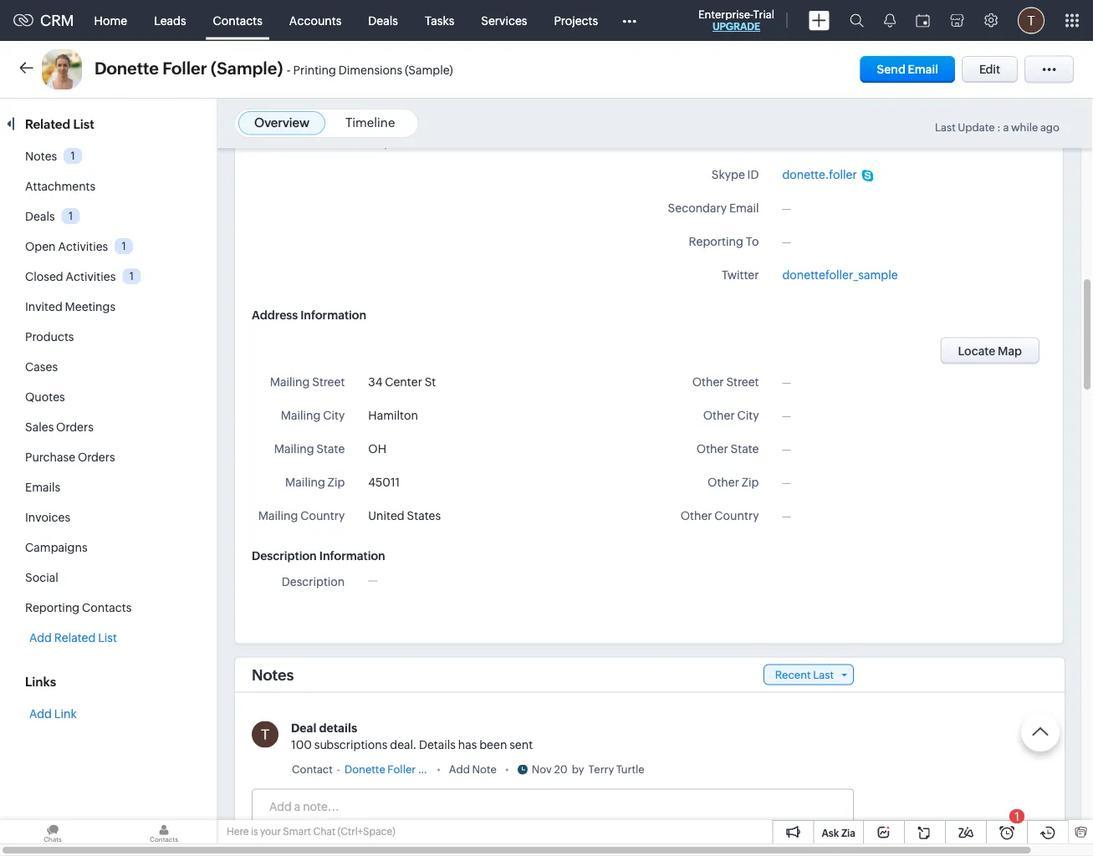 Task type: locate. For each thing, give the bounding box(es) containing it.
invoices
[[25, 511, 70, 525]]

1 vertical spatial reporting
[[25, 602, 80, 615]]

(sample) down tasks at top
[[405, 64, 453, 77]]

mailing up mailing city
[[270, 375, 310, 389]]

sales orders
[[25, 421, 94, 434]]

city up the other state
[[737, 409, 759, 422]]

1 vertical spatial list
[[98, 632, 117, 645]]

0 horizontal spatial street
[[312, 375, 345, 389]]

states
[[407, 510, 441, 523]]

by terry turtle
[[572, 764, 645, 776]]

chats image
[[0, 821, 105, 845]]

deal.
[[390, 738, 417, 752]]

reporting to
[[689, 235, 759, 248]]

0 horizontal spatial country
[[301, 509, 345, 522]]

1 horizontal spatial reporting
[[689, 235, 744, 248]]

turtle
[[616, 764, 645, 776]]

open
[[25, 240, 56, 253]]

1 vertical spatial orders
[[78, 451, 115, 464]]

open activities link
[[25, 240, 108, 253]]

create menu image
[[809, 10, 830, 31]]

other up other city
[[692, 375, 724, 389]]

add left note
[[449, 764, 470, 776]]

0 horizontal spatial donette
[[95, 59, 159, 78]]

notes
[[25, 150, 57, 163], [252, 667, 294, 684]]

last left update
[[935, 121, 956, 134]]

mailing down mailing zip
[[258, 509, 298, 522]]

donettefoller_sample link
[[783, 266, 898, 284]]

orders for purchase orders
[[78, 451, 115, 464]]

1 horizontal spatial last
[[935, 121, 956, 134]]

donette foller (sample) link
[[345, 762, 463, 778]]

information right address
[[301, 308, 366, 322]]

(sample) down contacts link
[[211, 59, 283, 78]]

profile image
[[1018, 7, 1045, 34]]

notes up deal
[[252, 667, 294, 684]]

signals element
[[874, 0, 906, 41]]

city
[[323, 409, 345, 422], [737, 409, 759, 422]]

activities
[[58, 240, 108, 253], [66, 270, 116, 284]]

1 vertical spatial information
[[319, 549, 385, 563]]

state
[[317, 442, 345, 456], [731, 442, 759, 456]]

1 for deals
[[69, 210, 73, 222]]

overview
[[254, 115, 310, 130]]

0 horizontal spatial reporting
[[25, 602, 80, 615]]

1 horizontal spatial city
[[737, 409, 759, 422]]

state for other state
[[731, 442, 759, 456]]

1
[[71, 150, 75, 162], [69, 210, 73, 222], [122, 240, 126, 253], [129, 270, 134, 283], [1015, 810, 1020, 824]]

notes up the attachments link
[[25, 150, 57, 163]]

attachments link
[[25, 180, 96, 193]]

mailing up mailing country
[[285, 476, 325, 489]]

email up "to"
[[729, 201, 759, 215]]

state up mailing zip
[[317, 442, 345, 456]]

search element
[[840, 0, 874, 41]]

last
[[935, 121, 956, 134], [813, 669, 834, 681]]

- left printing
[[287, 63, 291, 77]]

0 vertical spatial description
[[252, 549, 317, 563]]

related up notes "link"
[[25, 117, 70, 131]]

mailing city
[[281, 409, 345, 422]]

open activities
[[25, 240, 108, 253]]

mailing for mailing zip
[[285, 476, 325, 489]]

email inside send email button
[[908, 63, 939, 76]]

0 vertical spatial notes
[[25, 150, 57, 163]]

other down other street
[[703, 409, 735, 422]]

center
[[385, 376, 422, 389]]

street
[[312, 375, 345, 389], [727, 375, 759, 389]]

2 horizontal spatial email
[[908, 63, 939, 76]]

campaigns link
[[25, 541, 87, 555]]

orders right 'purchase'
[[78, 451, 115, 464]]

description down description information
[[282, 575, 345, 589]]

deals up printing dimensions (sample) link
[[368, 14, 398, 27]]

country down mailing zip
[[301, 509, 345, 522]]

0 horizontal spatial -
[[287, 63, 291, 77]]

1 horizontal spatial country
[[715, 509, 759, 522]]

send
[[877, 63, 906, 76]]

1 vertical spatial deals
[[25, 210, 55, 223]]

opt
[[715, 134, 736, 148]]

update
[[958, 121, 995, 134]]

0 horizontal spatial state
[[317, 442, 345, 456]]

reporting down social
[[25, 602, 80, 615]]

nov 20
[[532, 764, 568, 776]]

1 vertical spatial contacts
[[82, 602, 132, 615]]

0 horizontal spatial deals
[[25, 210, 55, 223]]

other down other zip in the bottom of the page
[[681, 509, 712, 522]]

None button
[[941, 338, 1040, 364]]

description for description information
[[252, 549, 317, 563]]

0 horizontal spatial notes
[[25, 150, 57, 163]]

deals up "open"
[[25, 210, 55, 223]]

mailing down mailing street
[[281, 409, 321, 422]]

add left the link
[[29, 708, 52, 721]]

1 horizontal spatial -
[[337, 764, 340, 776]]

2 zip from the left
[[742, 476, 759, 489]]

deals link up printing dimensions (sample) link
[[355, 0, 412, 41]]

1 vertical spatial add
[[29, 708, 52, 721]]

1 horizontal spatial foller
[[388, 764, 416, 776]]

zip down the other state
[[742, 476, 759, 489]]

here is your smart chat (ctrl+space)
[[227, 827, 396, 838]]

emails link
[[25, 481, 60, 494]]

leads
[[154, 14, 186, 27]]

mailing
[[270, 375, 310, 389], [281, 409, 321, 422], [274, 442, 314, 456], [285, 476, 325, 489], [258, 509, 298, 522]]

activities up closed activities
[[58, 240, 108, 253]]

add for add related list
[[29, 632, 52, 645]]

upgrade
[[713, 21, 761, 32]]

been
[[480, 738, 507, 752]]

1 horizontal spatial street
[[727, 375, 759, 389]]

1 horizontal spatial deals
[[368, 14, 398, 27]]

contact
[[292, 764, 333, 776]]

other for other street
[[692, 375, 724, 389]]

2 city from the left
[[737, 409, 759, 422]]

closed activities link
[[25, 270, 116, 284]]

0 vertical spatial list
[[73, 117, 94, 131]]

1 vertical spatial deals link
[[25, 210, 55, 223]]

id
[[748, 168, 759, 181]]

activities up meetings
[[66, 270, 116, 284]]

1 vertical spatial foller
[[388, 764, 416, 776]]

100
[[291, 738, 312, 752]]

2 country from the left
[[715, 509, 759, 522]]

• down details
[[437, 764, 441, 776]]

0 vertical spatial activities
[[58, 240, 108, 253]]

- right contact
[[337, 764, 340, 776]]

• right note
[[505, 764, 509, 776]]

a
[[1003, 121, 1009, 134]]

0 vertical spatial add
[[29, 632, 52, 645]]

crm
[[40, 12, 74, 29]]

other down other city
[[697, 442, 728, 456]]

nov
[[532, 764, 552, 776]]

address information
[[252, 308, 366, 322]]

1 horizontal spatial contacts
[[213, 14, 263, 27]]

reporting contacts link
[[25, 602, 132, 615]]

0 vertical spatial -
[[287, 63, 291, 77]]

0 horizontal spatial contacts
[[82, 602, 132, 615]]

am
[[468, 138, 483, 150]]

0 vertical spatial orders
[[56, 421, 94, 434]]

deals link up "open"
[[25, 210, 55, 223]]

street up other city
[[727, 375, 759, 389]]

edit
[[980, 63, 1001, 76]]

11:41
[[444, 138, 466, 150]]

0 horizontal spatial •
[[437, 764, 441, 776]]

street up mailing city
[[312, 375, 345, 389]]

2 state from the left
[[731, 442, 759, 456]]

-
[[287, 63, 291, 77], [337, 764, 340, 776]]

state up other zip in the bottom of the page
[[731, 442, 759, 456]]

0 horizontal spatial email
[[683, 134, 713, 148]]

1 vertical spatial email
[[683, 134, 713, 148]]

1 vertical spatial notes
[[252, 667, 294, 684]]

donette down subscriptions
[[345, 764, 385, 776]]

mailing for mailing country
[[258, 509, 298, 522]]

country
[[301, 509, 345, 522], [715, 509, 759, 522]]

last right recent
[[813, 669, 834, 681]]

(sample) down details
[[418, 764, 463, 776]]

information down united
[[319, 549, 385, 563]]

list up the attachments link
[[73, 117, 94, 131]]

2 vertical spatial email
[[729, 201, 759, 215]]

0 horizontal spatial zip
[[328, 476, 345, 489]]

0 horizontal spatial city
[[323, 409, 345, 422]]

1 vertical spatial description
[[282, 575, 345, 589]]

1 horizontal spatial notes
[[252, 667, 294, 684]]

1 vertical spatial activities
[[66, 270, 116, 284]]

zip down mailing state
[[328, 476, 345, 489]]

ask
[[822, 828, 839, 839]]

other up other country
[[708, 476, 740, 489]]

deals
[[368, 14, 398, 27], [25, 210, 55, 223]]

related down reporting contacts
[[54, 632, 96, 645]]

chat
[[313, 827, 336, 838]]

foller down leads link
[[162, 59, 207, 78]]

reporting down secondary email
[[689, 235, 744, 248]]

list down reporting contacts link
[[98, 632, 117, 645]]

foller down deal.
[[388, 764, 416, 776]]

city up mailing state
[[323, 409, 345, 422]]

home
[[94, 14, 127, 27]]

0 vertical spatial information
[[301, 308, 366, 322]]

1 street from the left
[[312, 375, 345, 389]]

2 street from the left
[[727, 375, 759, 389]]

1 state from the left
[[317, 442, 345, 456]]

0 vertical spatial email
[[908, 63, 939, 76]]

1 country from the left
[[301, 509, 345, 522]]

email left opt
[[683, 134, 713, 148]]

reporting
[[689, 235, 744, 248], [25, 602, 80, 615]]

description down mailing country
[[252, 549, 317, 563]]

contacts up the donette foller (sample) - printing dimensions (sample)
[[213, 14, 263, 27]]

services link
[[468, 0, 541, 41]]

1 zip from the left
[[328, 476, 345, 489]]

edit button
[[962, 56, 1018, 83]]

closed activities
[[25, 270, 116, 284]]

information
[[301, 308, 366, 322], [319, 549, 385, 563]]

donette down home
[[95, 59, 159, 78]]

state for mailing state
[[317, 442, 345, 456]]

is
[[251, 827, 258, 838]]

1 • from the left
[[437, 764, 441, 776]]

1 horizontal spatial state
[[731, 442, 759, 456]]

deal
[[291, 722, 317, 735]]

attachments
[[25, 180, 96, 193]]

zip for mailing zip
[[328, 476, 345, 489]]

0 horizontal spatial last
[[813, 669, 834, 681]]

email right send
[[908, 63, 939, 76]]

email for send email
[[908, 63, 939, 76]]

0 vertical spatial reporting
[[689, 235, 744, 248]]

add up links
[[29, 632, 52, 645]]

1 horizontal spatial zip
[[742, 476, 759, 489]]

country down other zip in the bottom of the page
[[715, 509, 759, 522]]

1 horizontal spatial •
[[505, 764, 509, 776]]

activities for closed activities
[[66, 270, 116, 284]]

1 horizontal spatial email
[[729, 201, 759, 215]]

contacts up add related list
[[82, 602, 132, 615]]

profile element
[[1008, 0, 1055, 41]]

link
[[54, 708, 77, 721]]

20
[[554, 764, 568, 776]]

ask zia
[[822, 828, 856, 839]]

meetings
[[65, 300, 115, 314]]

0 horizontal spatial list
[[73, 117, 94, 131]]

city for other city
[[737, 409, 759, 422]]

description
[[252, 549, 317, 563], [282, 575, 345, 589]]

•
[[437, 764, 441, 776], [505, 764, 509, 776]]

1 vertical spatial donette
[[345, 764, 385, 776]]

1 city from the left
[[323, 409, 345, 422]]

list
[[73, 117, 94, 131], [98, 632, 117, 645]]

1 horizontal spatial deals link
[[355, 0, 412, 41]]

add for add link
[[29, 708, 52, 721]]

0 horizontal spatial foller
[[162, 59, 207, 78]]

mailing down mailing city
[[274, 442, 314, 456]]

campaigns
[[25, 541, 87, 555]]

orders up purchase orders link
[[56, 421, 94, 434]]

details
[[319, 722, 357, 735]]

reporting for reporting contacts
[[25, 602, 80, 615]]

0 vertical spatial contacts
[[213, 14, 263, 27]]



Task type: describe. For each thing, give the bounding box(es) containing it.
home link
[[81, 0, 141, 41]]

dec
[[397, 138, 416, 150]]

related list
[[25, 117, 97, 131]]

0 vertical spatial donette
[[95, 59, 159, 78]]

crm link
[[13, 12, 74, 29]]

timeline
[[346, 115, 395, 130]]

reporting for reporting to
[[689, 235, 744, 248]]

your
[[260, 827, 281, 838]]

34
[[368, 376, 383, 389]]

other country
[[681, 509, 759, 522]]

ago
[[1041, 121, 1060, 134]]

create menu element
[[799, 0, 840, 41]]

while
[[1011, 121, 1038, 134]]

donette.foller
[[783, 168, 857, 182]]

last update : a while ago
[[935, 121, 1060, 134]]

45011
[[368, 476, 400, 489]]

contacts image
[[111, 821, 217, 845]]

dimensions
[[339, 64, 403, 77]]

invoices link
[[25, 511, 70, 525]]

other street
[[692, 375, 759, 389]]

country for other country
[[715, 509, 759, 522]]

details
[[419, 738, 456, 752]]

other for other state
[[697, 442, 728, 456]]

street for other street
[[727, 375, 759, 389]]

1 horizontal spatial list
[[98, 632, 117, 645]]

printing
[[293, 64, 336, 77]]

skype id
[[712, 168, 759, 181]]

leads link
[[141, 0, 200, 41]]

calendar image
[[916, 14, 930, 27]]

description information
[[252, 549, 385, 563]]

enterprise-trial upgrade
[[699, 8, 775, 32]]

information for description information
[[319, 549, 385, 563]]

send email button
[[861, 56, 955, 83]]

email for secondary email
[[729, 201, 759, 215]]

description for description
[[282, 575, 345, 589]]

to
[[746, 235, 759, 248]]

street for mailing street
[[312, 375, 345, 389]]

zip for other zip
[[742, 476, 759, 489]]

united states
[[368, 510, 441, 523]]

mailing for mailing city
[[281, 409, 321, 422]]

accounts link
[[276, 0, 355, 41]]

information for address information
[[301, 308, 366, 322]]

smart
[[283, 827, 311, 838]]

0 vertical spatial last
[[935, 121, 956, 134]]

products link
[[25, 330, 74, 344]]

other for other zip
[[708, 476, 740, 489]]

other zip
[[708, 476, 759, 489]]

recent last
[[775, 669, 834, 681]]

twitter
[[722, 268, 759, 282]]

sales orders link
[[25, 421, 94, 434]]

2 • from the left
[[505, 764, 509, 776]]

activities for open activities
[[58, 240, 108, 253]]

email opt out
[[683, 134, 759, 148]]

secondary
[[668, 201, 727, 215]]

city for mailing city
[[323, 409, 345, 422]]

1 for closed activities
[[129, 270, 134, 283]]

add note link
[[449, 762, 497, 778]]

emails
[[25, 481, 60, 494]]

st
[[425, 376, 436, 389]]

invited
[[25, 300, 63, 314]]

34 center st
[[368, 376, 436, 389]]

donette.foller link
[[783, 166, 874, 184]]

secondary email
[[668, 201, 759, 215]]

reporting contacts
[[25, 602, 132, 615]]

1 vertical spatial -
[[337, 764, 340, 776]]

here
[[227, 827, 249, 838]]

search image
[[850, 13, 864, 28]]

1 for open activities
[[122, 240, 126, 253]]

cases link
[[25, 361, 58, 374]]

note
[[472, 764, 497, 776]]

orders for sales orders
[[56, 421, 94, 434]]

0 vertical spatial foller
[[162, 59, 207, 78]]

other state
[[697, 442, 759, 456]]

oh
[[368, 443, 387, 456]]

country for mailing country
[[301, 509, 345, 522]]

mailing for mailing street
[[270, 375, 310, 389]]

1 vertical spatial related
[[54, 632, 96, 645]]

2 vertical spatial add
[[449, 764, 470, 776]]

donette foller (sample) - printing dimensions (sample)
[[95, 59, 453, 78]]

mailing for mailing state
[[274, 442, 314, 456]]

trial
[[753, 8, 775, 20]]

1 horizontal spatial donette
[[345, 764, 385, 776]]

projects link
[[541, 0, 612, 41]]

has
[[458, 738, 477, 752]]

Other Modules field
[[612, 7, 648, 34]]

1 for notes
[[71, 150, 75, 162]]

Add a note... field
[[253, 799, 853, 815]]

0 vertical spatial deals
[[368, 14, 398, 27]]

social link
[[25, 571, 58, 585]]

other for other country
[[681, 509, 712, 522]]

zia
[[842, 828, 856, 839]]

projects
[[554, 14, 598, 27]]

tue, 5 dec 2023 11:41 am
[[368, 138, 483, 150]]

subscriptions
[[314, 738, 388, 752]]

donettefoller_sample
[[783, 269, 898, 282]]

add link
[[29, 708, 77, 721]]

contacts link
[[200, 0, 276, 41]]

accounts
[[289, 14, 342, 27]]

mailing state
[[274, 442, 345, 456]]

services
[[481, 14, 527, 27]]

0 vertical spatial deals link
[[355, 0, 412, 41]]

hamilton
[[368, 409, 418, 422]]

invited meetings
[[25, 300, 115, 314]]

signals image
[[884, 13, 896, 28]]

out
[[739, 134, 759, 148]]

mailing country
[[258, 509, 345, 522]]

- inside the donette foller (sample) - printing dimensions (sample)
[[287, 63, 291, 77]]

(sample) inside the donette foller (sample) - printing dimensions (sample)
[[405, 64, 453, 77]]

purchase orders link
[[25, 451, 115, 464]]

:
[[998, 121, 1001, 134]]

sales
[[25, 421, 54, 434]]

0 horizontal spatial deals link
[[25, 210, 55, 223]]

tasks link
[[412, 0, 468, 41]]

0 vertical spatial related
[[25, 117, 70, 131]]

other for other city
[[703, 409, 735, 422]]

1 vertical spatial last
[[813, 669, 834, 681]]

quotes
[[25, 391, 65, 404]]

purchase
[[25, 451, 75, 464]]

social
[[25, 571, 58, 585]]

tue,
[[368, 138, 387, 150]]

by
[[572, 764, 584, 776]]

united
[[368, 510, 405, 523]]

recent
[[775, 669, 811, 681]]

notes link
[[25, 150, 57, 163]]

purchase orders
[[25, 451, 115, 464]]



Task type: vqa. For each thing, say whether or not it's contained in the screenshot.
Tue, 5 Dec 2023 11:41 AM
yes



